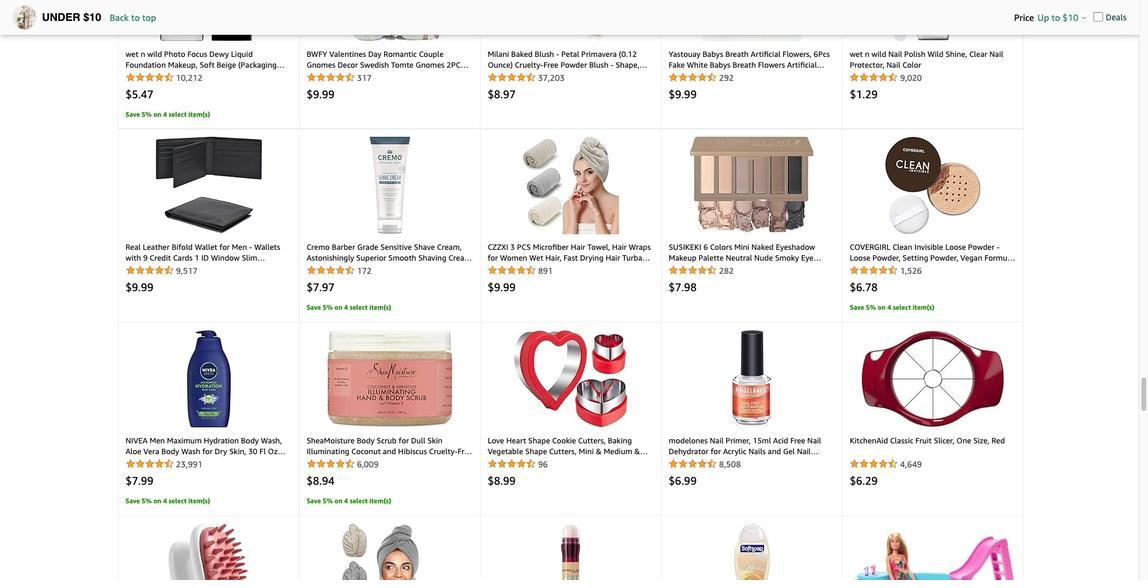 Task type: vqa. For each thing, say whether or not it's contained in the screenshot.
"25"
no



Task type: describe. For each thing, give the bounding box(es) containing it.
petal
[[562, 49, 580, 59]]

96
[[538, 459, 548, 470]]

4 for $6.78
[[888, 304, 892, 311]]

- left petal
[[557, 49, 560, 59]]

gel
[[784, 447, 795, 456]]

vegan
[[961, 253, 983, 263]]

for inside cremo barber grade sensitive shave cream, astonishingly superior smooth shaving cream for men, fights nicks, cuts and razor burn, 6 fl oz
[[307, 264, 317, 274]]

0 vertical spatial blush
[[535, 49, 555, 59]]

polish,
[[669, 458, 692, 467]]

cruelty- inside sheamoisture body scrub for dull skin illuminating coconut and hibiscus cruelty-free skin care 12 oz
[[429, 447, 458, 456]]

$9.99 for 317
[[307, 88, 335, 101]]

select for $7.97
[[350, 304, 368, 311]]

covergirl
[[850, 242, 891, 252]]

fast inside modelones nail primer, 15ml acid free nail dehydrator for acrylic nails and gel nail polish, fast drying prep dehydrator base varnish manicure bonder liquid
[[694, 458, 709, 467]]

wash,
[[261, 436, 282, 446]]

save 5% on 4 select item(s) for $6.78
[[850, 304, 935, 311]]

real leather bifold wallet for men - wallets with 9 credit cards 1 id window slim minimalist front pocket
[[126, 242, 280, 274]]

head
[[523, 264, 541, 274]]

select for $6.78
[[894, 304, 912, 311]]

for left "curly"
[[590, 264, 601, 274]]

0 vertical spatial dehydrator
[[669, 447, 709, 456]]

coconut
[[352, 447, 381, 456]]

hibiscus
[[398, 447, 427, 456]]

nails
[[749, 447, 766, 456]]

on for $6.78
[[878, 304, 886, 311]]

cremo barber grade sensitive shave cream, astonishingly superior smooth shaving cream for men, fights nicks, cuts and razor burn, 6 fl oz
[[307, 242, 472, 284]]

wet for $5.47
[[126, 49, 139, 59]]

select for $7.99
[[169, 497, 187, 505]]

liquid inside the wet n wild photo focus dewy liquid foundation makeup, soft beige (packaging may vary)
[[231, 49, 253, 59]]

wash
[[181, 447, 200, 456]]

1
[[195, 253, 199, 263]]

$8.97
[[488, 88, 516, 101]]

matte
[[488, 82, 509, 91]]

0 vertical spatial loose
[[946, 242, 967, 252]]

shaving
[[419, 253, 447, 263]]

drying inside modelones nail primer, 15ml acid free nail dehydrator for acrylic nails and gel nail polish, fast drying prep dehydrator base varnish manicure bonder liquid
[[711, 458, 735, 467]]

sensitive
[[381, 242, 412, 252]]

invisible
[[915, 242, 944, 252]]

astonishingly
[[307, 253, 355, 263]]

9
[[143, 253, 148, 263]]

frizz
[[505, 264, 521, 274]]

oz
[[353, 458, 361, 467]]

protector,
[[850, 60, 885, 70]]

burn,
[[440, 264, 458, 274]]

- up the $6.78
[[850, 264, 853, 274]]

(packaging
[[238, 60, 277, 70]]

front
[[164, 264, 183, 274]]

n for $1.29
[[865, 49, 870, 59]]

pump
[[126, 458, 146, 467]]

on for $8.94
[[335, 497, 343, 505]]

317
[[357, 73, 372, 83]]

hair up turban,
[[613, 242, 627, 252]]

hair up "curly"
[[606, 253, 621, 263]]

barber
[[332, 242, 355, 252]]

powder inside "milani baked blush - petal primavera (0.12 ounce) cruelty-free powder blush - shape, contour & highlight face for a shimmery or matte finish"
[[561, 60, 587, 70]]

5% for $7.99
[[142, 497, 152, 505]]

clear
[[970, 49, 988, 59]]

8,508
[[720, 459, 741, 470]]

light,
[[898, 264, 919, 274]]

fl inside cremo barber grade sensitive shave cream, astonishingly superior smooth shaving cream for men, fights nicks, cuts and razor burn, 6 fl oz
[[307, 275, 313, 284]]

$6.29
[[850, 474, 878, 488]]

save for $8.94
[[307, 497, 321, 505]]

6
[[460, 264, 465, 274]]

1 horizontal spatial $10
[[1063, 12, 1079, 23]]

$9.99 for 891
[[488, 281, 516, 294]]

free inside sheamoisture body scrub for dull skin illuminating coconut and hibiscus cruelty-free skin care 12 oz
[[458, 447, 473, 456]]

4 for $5.47
[[163, 110, 167, 118]]

ounce)
[[488, 60, 513, 70]]

for up anti
[[488, 253, 498, 263]]

covergirl clean invisible loose powder - loose powder, setting powder, vegan formula - translucent light, 20g (0.7 oz)
[[850, 242, 1014, 274]]

powder inside the covergirl clean invisible loose powder - loose powder, setting powder, vegan formula - translucent light, 20g (0.7 oz)
[[969, 242, 995, 252]]

photo
[[164, 49, 185, 59]]

pocket
[[185, 264, 209, 274]]

fights
[[338, 264, 360, 274]]

top
[[142, 12, 156, 23]]

cremo
[[307, 242, 330, 252]]

for inside modelones nail primer, 15ml acid free nail dehydrator for acrylic nails and gel nail polish, fast drying prep dehydrator base varnish manicure bonder liquid
[[711, 447, 722, 456]]

select for $5.47
[[169, 110, 187, 118]]

item(s) for $7.97
[[370, 304, 391, 311]]

soft
[[200, 60, 215, 70]]

modelones nail primer, 15ml acid free nail dehydrator for acrylic nails and gel nail polish, fast drying prep dehydrator base varnish manicure bonder liquid
[[669, 436, 822, 478]]

prep
[[737, 458, 753, 467]]

smooth
[[389, 253, 417, 263]]

primavera
[[582, 49, 617, 59]]

free inside modelones nail primer, 15ml acid free nail dehydrator for acrylic nails and gel nail polish, fast drying prep dehydrator base varnish manicure bonder liquid
[[791, 436, 806, 446]]

body inside sheamoisture body scrub for dull skin illuminating coconut and hibiscus cruelty-free skin care 12 oz
[[357, 436, 375, 446]]

checkbox image
[[1094, 12, 1104, 21]]

classic
[[891, 436, 914, 446]]

dewy
[[209, 49, 229, 59]]

dull
[[411, 436, 426, 446]]

acid
[[774, 436, 789, 446]]

wild for $5.47
[[147, 49, 162, 59]]

cards
[[173, 253, 193, 263]]

$1.29
[[850, 88, 878, 101]]

window
[[211, 253, 240, 263]]

5% for $8.94
[[323, 497, 333, 505]]

$9.99 for 292
[[669, 88, 697, 101]]

khaki,
[[514, 275, 536, 284]]

on for $5.47
[[153, 110, 161, 118]]

softsoap body wash exfoliating scrub, coconut butter scent, 20 oz bottle image
[[734, 524, 771, 580]]

2 powder, from the left
[[931, 253, 959, 263]]

skin,
[[229, 447, 246, 456]]

maybelline instant age rewind eraser dark circles treatment multi-use concealer, 122, 1 count (packaging may vary) image
[[561, 524, 581, 580]]

30
[[249, 447, 258, 456]]

vera
[[144, 447, 159, 456]]

save 5% on 4 select item(s) for $8.94
[[307, 497, 391, 505]]

cruelty- inside "milani baked blush - petal primavera (0.12 ounce) cruelty-free powder blush - shape, contour & highlight face for a shimmery or matte finish"
[[515, 60, 544, 70]]

wraps
[[629, 242, 651, 252]]

on for $7.99
[[153, 497, 161, 505]]

$7.97
[[307, 281, 335, 294]]

face
[[562, 71, 577, 80]]

up
[[1038, 12, 1050, 23]]

varnish
[[669, 468, 695, 478]]

4 for $8.94
[[344, 497, 348, 505]]

fruit
[[916, 436, 932, 446]]

save for $6.78
[[850, 304, 865, 311]]

modelones
[[669, 436, 708, 446]]

manicure
[[698, 468, 730, 478]]



Task type: locate. For each thing, give the bounding box(es) containing it.
save 5% on 4 select item(s) down the $6.78
[[850, 304, 935, 311]]

save down the $6.78
[[850, 304, 865, 311]]

15ml
[[753, 436, 772, 446]]

$6.99
[[669, 474, 697, 488]]

1 horizontal spatial n
[[865, 49, 870, 59]]

1 horizontal spatial to
[[1052, 12, 1061, 23]]

for up window
[[220, 242, 230, 252]]

1 vertical spatial loose
[[850, 253, 871, 263]]

body up the 30
[[241, 436, 259, 446]]

wet n wild nail polish wild shine, clear nail protector, nail color
[[850, 49, 1004, 70]]

0 vertical spatial skin
[[428, 436, 443, 446]]

finish
[[511, 82, 532, 91]]

wild up foundation
[[147, 49, 162, 59]]

4 for $7.97
[[344, 304, 348, 311]]

select down '172'
[[350, 304, 368, 311]]

and down scrub
[[383, 447, 396, 456]]

under $10 image
[[13, 5, 37, 29]]

cream,
[[437, 242, 462, 252]]

9,517
[[176, 266, 198, 276]]

with
[[126, 253, 141, 263]]

fl right the 30
[[260, 447, 266, 456]]

n up protector,
[[865, 49, 870, 59]]

vary)
[[142, 71, 160, 80]]

beige
[[217, 60, 236, 70]]

on down $8.94
[[335, 497, 343, 505]]

powder, up (0.7
[[931, 253, 959, 263]]

size,
[[974, 436, 990, 446]]

1 horizontal spatial fast
[[694, 458, 709, 467]]

5% down $7.97
[[323, 304, 333, 311]]

nivea
[[126, 436, 148, 446]]

cream
[[449, 253, 472, 263]]

2 horizontal spatial body
[[357, 436, 375, 446]]

5% for $5.47
[[142, 110, 152, 118]]

slicer,
[[935, 436, 955, 446]]

wild inside the wet n wild photo focus dewy liquid foundation makeup, soft beige (packaging may vary)
[[147, 49, 162, 59]]

item(s) for $6.78
[[913, 304, 935, 311]]

save 5% on 4 select item(s) down $8.94
[[307, 497, 391, 505]]

free right hibiscus
[[458, 447, 473, 456]]

0 horizontal spatial powder,
[[873, 253, 901, 263]]

$8.99
[[488, 474, 516, 488]]

n inside the wet n wild photo focus dewy liquid foundation makeup, soft beige (packaging may vary)
[[141, 49, 145, 59]]

powder up vegan at right top
[[969, 242, 995, 252]]

for left dry
[[202, 447, 213, 456]]

a
[[592, 71, 596, 80]]

1 powder, from the left
[[873, 253, 901, 263]]

&
[[519, 71, 525, 80]]

1 horizontal spatial powder
[[969, 242, 995, 252]]

save 5% on 4 select item(s)
[[126, 110, 210, 118], [307, 304, 391, 311], [850, 304, 935, 311], [126, 497, 210, 505], [307, 497, 391, 505]]

1 vertical spatial skin
[[307, 458, 322, 467]]

save down $8.94
[[307, 497, 321, 505]]

nicks,
[[362, 264, 383, 274]]

n for $5.47
[[141, 49, 145, 59]]

save 5% on 4 select item(s) down $7.99
[[126, 497, 210, 505]]

0 vertical spatial men
[[232, 242, 247, 252]]

select for $8.94
[[350, 497, 368, 505]]

0 vertical spatial liquid
[[231, 49, 253, 59]]

up to $10
[[1038, 12, 1079, 23]]

1 horizontal spatial and
[[402, 264, 415, 274]]

blush up highlight
[[535, 49, 555, 59]]

0 horizontal spatial men
[[150, 436, 165, 446]]

for left acrylic
[[711, 447, 722, 456]]

for up hibiscus
[[399, 436, 409, 446]]

to
[[1052, 12, 1061, 23], [131, 12, 140, 23]]

drying up manicure
[[711, 458, 735, 467]]

2 vertical spatial free
[[458, 447, 473, 456]]

1 horizontal spatial skin
[[428, 436, 443, 446]]

item(s) down '23,991'
[[189, 497, 210, 505]]

wet up foundation
[[126, 49, 139, 59]]

and down acid
[[768, 447, 782, 456]]

1 vertical spatial liquid
[[759, 468, 781, 478]]

save down $5.47
[[126, 110, 140, 118]]

skin
[[428, 436, 443, 446], [307, 458, 322, 467]]

oz
[[315, 275, 325, 284], [268, 447, 278, 456]]

1 horizontal spatial liquid
[[759, 468, 781, 478]]

fast inside czzxi 3 pcs microfiber hair towel, hair wraps for women wet hair, fast drying hair turban, anti frizz head towels wrap for curly hair (beige, khaki, grey)
[[564, 253, 578, 263]]

5% down $7.99
[[142, 497, 152, 505]]

hair down turban,
[[623, 264, 638, 274]]

wet
[[126, 49, 139, 59], [850, 49, 863, 59]]

on down $7.97
[[335, 304, 343, 311]]

0 horizontal spatial to
[[131, 12, 140, 23]]

on down $7.99
[[153, 497, 161, 505]]

for inside sheamoisture body scrub for dull skin illuminating coconut and hibiscus cruelty-free skin care 12 oz
[[399, 436, 409, 446]]

0 horizontal spatial skin
[[307, 458, 322, 467]]

milani
[[488, 49, 509, 59]]

hair,
[[546, 253, 562, 263]]

for left a
[[579, 71, 590, 80]]

wallet
[[195, 242, 218, 252]]

skin left care
[[307, 458, 322, 467]]

and
[[402, 264, 415, 274], [383, 447, 396, 456], [768, 447, 782, 456]]

1 horizontal spatial fl
[[307, 275, 313, 284]]

save 5% on 4 select item(s) for $7.97
[[307, 304, 391, 311]]

wet inside the wet n wild photo focus dewy liquid foundation makeup, soft beige (packaging may vary)
[[126, 49, 139, 59]]

curly
[[603, 264, 621, 274]]

1 horizontal spatial men
[[232, 242, 247, 252]]

cruelty-
[[515, 60, 544, 70], [429, 447, 458, 456]]

1 vertical spatial dehydrator
[[755, 458, 795, 467]]

dehydrator
[[669, 447, 709, 456], [755, 458, 795, 467]]

0 vertical spatial free
[[544, 60, 559, 70]]

0 horizontal spatial and
[[383, 447, 396, 456]]

scrub
[[377, 436, 397, 446]]

0 horizontal spatial drying
[[580, 253, 604, 263]]

for inside real leather bifold wallet for men - wallets with 9 credit cards 1 id window slim minimalist front pocket
[[220, 242, 230, 252]]

select down 10,212
[[169, 110, 187, 118]]

free inside "milani baked blush - petal primavera (0.12 ounce) cruelty-free powder blush - shape, contour & highlight face for a shimmery or matte finish"
[[544, 60, 559, 70]]

drying down towel,
[[580, 253, 604, 263]]

leather
[[143, 242, 170, 252]]

wet
[[530, 253, 544, 263]]

1 vertical spatial oz
[[268, 447, 278, 456]]

nivea men maximum hydration body wash, aloe vera body wash for dry skin, 30 fl oz pump bottle
[[126, 436, 282, 467]]

item(s)
[[189, 110, 210, 118], [370, 304, 391, 311], [913, 304, 935, 311], [189, 497, 210, 505], [370, 497, 391, 505]]

1 vertical spatial drying
[[711, 458, 735, 467]]

back
[[110, 12, 129, 23]]

save for $7.99
[[126, 497, 140, 505]]

maximum
[[167, 436, 202, 446]]

n inside wet n wild nail polish wild shine, clear nail protector, nail color
[[865, 49, 870, 59]]

save down $7.99
[[126, 497, 140, 505]]

0 horizontal spatial $10
[[83, 11, 101, 23]]

5% down $5.47
[[142, 110, 152, 118]]

0 vertical spatial powder
[[561, 60, 587, 70]]

deals
[[1107, 12, 1127, 22]]

select down the 1,526
[[894, 304, 912, 311]]

highlight
[[527, 71, 560, 80]]

primer,
[[726, 436, 751, 446]]

0 horizontal spatial cruelty-
[[429, 447, 458, 456]]

save 5% on 4 select item(s) down $7.97
[[307, 304, 391, 311]]

oz inside nivea men maximum hydration body wash, aloe vera body wash for dry skin, 30 fl oz pump bottle
[[268, 447, 278, 456]]

makeup,
[[168, 60, 198, 70]]

0 horizontal spatial blush
[[535, 49, 555, 59]]

slim
[[242, 253, 258, 263]]

292
[[720, 73, 734, 83]]

razor
[[418, 264, 437, 274]]

0 horizontal spatial powder
[[561, 60, 587, 70]]

1 horizontal spatial oz
[[315, 275, 325, 284]]

wet for $1.29
[[850, 49, 863, 59]]

wild for $1.29
[[872, 49, 887, 59]]

select down '23,991'
[[169, 497, 187, 505]]

free up gel
[[791, 436, 806, 446]]

dry
[[215, 447, 227, 456]]

contour
[[488, 71, 517, 80]]

0 horizontal spatial oz
[[268, 447, 278, 456]]

5% for $7.97
[[323, 304, 333, 311]]

1 wild from the left
[[147, 49, 162, 59]]

hair left towel,
[[571, 242, 586, 252]]

0 horizontal spatial fast
[[564, 253, 578, 263]]

sheamoisture body scrub for dull skin illuminating coconut and hibiscus cruelty-free skin care 12 oz
[[307, 436, 473, 467]]

2 wet from the left
[[850, 49, 863, 59]]

1 horizontal spatial drying
[[711, 458, 735, 467]]

2 horizontal spatial and
[[768, 447, 782, 456]]

0 vertical spatial cruelty-
[[515, 60, 544, 70]]

item(s) for $7.99
[[189, 497, 210, 505]]

item(s) down 10,212
[[189, 110, 210, 118]]

0 horizontal spatial body
[[161, 447, 179, 456]]

or
[[636, 71, 643, 80]]

1 vertical spatial free
[[791, 436, 806, 446]]

wild up protector,
[[872, 49, 887, 59]]

kamedis fillable scalp massager brush for hair care - gentle scalp scrubber, exfoliator & dandruff scrub away - use on shower with shampoo for scalp scrub. suitable for men, women & kids image
[[168, 524, 250, 580]]

1 horizontal spatial powder,
[[931, 253, 959, 263]]

and inside cremo barber grade sensitive shave cream, astonishingly superior smooth shaving cream for men, fights nicks, cuts and razor burn, 6 fl oz
[[402, 264, 415, 274]]

fl
[[307, 275, 313, 284], [260, 447, 266, 456]]

oz down "wash,"
[[268, 447, 278, 456]]

1 n from the left
[[141, 49, 145, 59]]

save 5% on 4 select item(s) for $5.47
[[126, 110, 210, 118]]

select down 6,009
[[350, 497, 368, 505]]

popover image
[[1083, 16, 1087, 19]]

oz)
[[952, 264, 962, 274]]

891
[[538, 266, 553, 276]]

on down the $6.78
[[878, 304, 886, 311]]

kitchenaid
[[850, 436, 889, 446]]

wet inside wet n wild nail polish wild shine, clear nail protector, nail color
[[850, 49, 863, 59]]

1 vertical spatial cruelty-
[[429, 447, 458, 456]]

microfiber
[[533, 242, 569, 252]]

$6.78
[[850, 281, 878, 294]]

powder, up translucent
[[873, 253, 901, 263]]

0 horizontal spatial wet
[[126, 49, 139, 59]]

- up formula
[[997, 242, 1000, 252]]

item(s) for $5.47
[[189, 110, 210, 118]]

2 n from the left
[[865, 49, 870, 59]]

2 wild from the left
[[872, 49, 887, 59]]

$9.99 for 9,517
[[126, 281, 154, 294]]

fast up manicure
[[694, 458, 709, 467]]

0 horizontal spatial free
[[458, 447, 473, 456]]

12
[[342, 458, 351, 467]]

skin right dull
[[428, 436, 443, 446]]

on
[[153, 110, 161, 118], [335, 304, 343, 311], [878, 304, 886, 311], [153, 497, 161, 505], [335, 497, 343, 505]]

$9.99
[[307, 88, 335, 101], [669, 88, 697, 101], [126, 281, 154, 294], [488, 281, 516, 294]]

2 horizontal spatial free
[[791, 436, 806, 446]]

one
[[957, 436, 972, 446]]

cruelty- right hibiscus
[[429, 447, 458, 456]]

1 horizontal spatial loose
[[946, 242, 967, 252]]

5% down $8.94
[[323, 497, 333, 505]]

foundation
[[126, 60, 166, 70]]

5% for $6.78
[[867, 304, 877, 311]]

color
[[903, 60, 922, 70]]

minimalist
[[126, 264, 162, 274]]

0 horizontal spatial wild
[[147, 49, 162, 59]]

czzxi
[[488, 242, 509, 252]]

and down smooth
[[402, 264, 415, 274]]

20g
[[921, 264, 934, 274]]

milani baked blush - petal primavera (0.12 ounce) cruelty-free powder blush - shape, contour & highlight face for a shimmery or matte finish
[[488, 49, 643, 91]]

1 vertical spatial fl
[[260, 447, 266, 456]]

0 vertical spatial oz
[[315, 275, 325, 284]]

czzxi 3 pcs microfiber hair towel, hair wraps for women wet hair, fast drying hair turban, anti frizz head towels wrap for curly hair (beige, khaki, grey)
[[488, 242, 651, 284]]

- up slim
[[249, 242, 252, 252]]

men up slim
[[232, 242, 247, 252]]

superior
[[357, 253, 387, 263]]

save 5% on 4 select item(s) down $5.47
[[126, 110, 210, 118]]

powder down petal
[[561, 60, 587, 70]]

oz inside cremo barber grade sensitive shave cream, astonishingly superior smooth shaving cream for men, fights nicks, cuts and razor burn, 6 fl oz
[[315, 275, 325, 284]]

23,991
[[176, 459, 203, 470]]

on down $5.47
[[153, 110, 161, 118]]

0 vertical spatial drying
[[580, 253, 604, 263]]

0 horizontal spatial loose
[[850, 253, 871, 263]]

5% down the $6.78
[[867, 304, 877, 311]]

1 horizontal spatial body
[[241, 436, 259, 446]]

n up foundation
[[141, 49, 145, 59]]

1 vertical spatial fast
[[694, 458, 709, 467]]

baked
[[511, 49, 533, 59]]

1 horizontal spatial cruelty-
[[515, 60, 544, 70]]

wild
[[928, 49, 944, 59]]

fast up wrap
[[564, 253, 578, 263]]

body up coconut
[[357, 436, 375, 446]]

powder,
[[873, 253, 901, 263], [931, 253, 959, 263]]

blush down primavera
[[590, 60, 609, 70]]

men up vera
[[150, 436, 165, 446]]

powder
[[561, 60, 587, 70], [969, 242, 995, 252]]

cruelty- down baked
[[515, 60, 544, 70]]

1 vertical spatial men
[[150, 436, 165, 446]]

item(s) down 6,009
[[370, 497, 391, 505]]

to right the up
[[1052, 12, 1061, 23]]

shimmery
[[598, 71, 634, 80]]

for inside nivea men maximum hydration body wash, aloe vera body wash for dry skin, 30 fl oz pump bottle
[[202, 447, 213, 456]]

oz down "men,"
[[315, 275, 325, 284]]

under
[[42, 11, 80, 23]]

save 5% on 4 select item(s) for $7.99
[[126, 497, 210, 505]]

for inside "milani baked blush - petal primavera (0.12 ounce) cruelty-free powder blush - shape, contour & highlight face for a shimmery or matte finish"
[[579, 71, 590, 80]]

and inside modelones nail primer, 15ml acid free nail dehydrator for acrylic nails and gel nail polish, fast drying prep dehydrator base varnish manicure bonder liquid
[[768, 447, 782, 456]]

fl down astonishingly
[[307, 275, 313, 284]]

0 vertical spatial fl
[[307, 275, 313, 284]]

0 vertical spatial fast
[[564, 253, 578, 263]]

anti
[[488, 264, 503, 274]]

item(s) down the 1,526
[[913, 304, 935, 311]]

loose down covergirl
[[850, 253, 871, 263]]

wet n wild photo focus dewy liquid foundation makeup, soft beige (packaging may vary)
[[126, 49, 277, 80]]

sheamoisture
[[307, 436, 355, 446]]

4 for $7.99
[[163, 497, 167, 505]]

on for $7.97
[[335, 304, 343, 311]]

men inside nivea men maximum hydration body wash, aloe vera body wash for dry skin, 30 fl oz pump bottle
[[150, 436, 165, 446]]

and inside sheamoisture body scrub for dull skin illuminating coconut and hibiscus cruelty-free skin care 12 oz
[[383, 447, 396, 456]]

- up shimmery
[[611, 60, 614, 70]]

for left "men,"
[[307, 264, 317, 274]]

$10 left back
[[83, 11, 101, 23]]

liquid up the beige
[[231, 49, 253, 59]]

hydration
[[204, 436, 239, 446]]

bonder
[[732, 468, 757, 478]]

0 horizontal spatial n
[[141, 49, 145, 59]]

item(s) for $8.94
[[370, 497, 391, 505]]

credit
[[150, 253, 171, 263]]

liquid down nails
[[759, 468, 781, 478]]

yfong 2 pack microfiber hair towel wrap for women, super absorbent quick dry hair turban for all hair style anti frizz, large hair drying towel with button image
[[342, 524, 438, 580]]

men inside real leather bifold wallet for men - wallets with 9 credit cards 1 id window slim minimalist front pocket
[[232, 242, 247, 252]]

1 wet from the left
[[126, 49, 139, 59]]

1 horizontal spatial dehydrator
[[755, 458, 795, 467]]

save for $7.97
[[307, 304, 321, 311]]

dehydrator down gel
[[755, 458, 795, 467]]

shape,
[[616, 60, 640, 70]]

0 horizontal spatial fl
[[260, 447, 266, 456]]

loose up vegan at right top
[[946, 242, 967, 252]]

to for back
[[131, 12, 140, 23]]

barbie doll, 11.5-inch blonde, and pool playset with slide and accessories, for 3 to 7 year olds image
[[850, 532, 1017, 580]]

$7.98
[[669, 281, 697, 294]]

price
[[1015, 12, 1035, 23]]

1 horizontal spatial wild
[[872, 49, 887, 59]]

to for up
[[1052, 12, 1061, 23]]

body up 'bottle' on the left bottom
[[161, 447, 179, 456]]

$10 left popover "image"
[[1063, 12, 1079, 23]]

0 horizontal spatial dehydrator
[[669, 447, 709, 456]]

dehydrator down modelones
[[669, 447, 709, 456]]

liquid inside modelones nail primer, 15ml acid free nail dehydrator for acrylic nails and gel nail polish, fast drying prep dehydrator base varnish manicure bonder liquid
[[759, 468, 781, 478]]

save for $5.47
[[126, 110, 140, 118]]

- inside real leather bifold wallet for men - wallets with 9 credit cards 1 id window slim minimalist front pocket
[[249, 242, 252, 252]]

free up 37,203
[[544, 60, 559, 70]]

(0.7
[[936, 264, 950, 274]]

wet up protector,
[[850, 49, 863, 59]]

item(s) down nicks,
[[370, 304, 391, 311]]

drying inside czzxi 3 pcs microfiber hair towel, hair wraps for women wet hair, fast drying hair turban, anti frizz head towels wrap for curly hair (beige, khaki, grey)
[[580, 253, 604, 263]]

wild inside wet n wild nail polish wild shine, clear nail protector, nail color
[[872, 49, 887, 59]]

1 horizontal spatial free
[[544, 60, 559, 70]]

1 vertical spatial blush
[[590, 60, 609, 70]]

1 vertical spatial powder
[[969, 242, 995, 252]]

save down $7.97
[[307, 304, 321, 311]]

0 horizontal spatial liquid
[[231, 49, 253, 59]]

bifold
[[172, 242, 193, 252]]

1 horizontal spatial wet
[[850, 49, 863, 59]]

to left top
[[131, 12, 140, 23]]

1 horizontal spatial blush
[[590, 60, 609, 70]]

fl inside nivea men maximum hydration body wash, aloe vera body wash for dry skin, 30 fl oz pump bottle
[[260, 447, 266, 456]]



